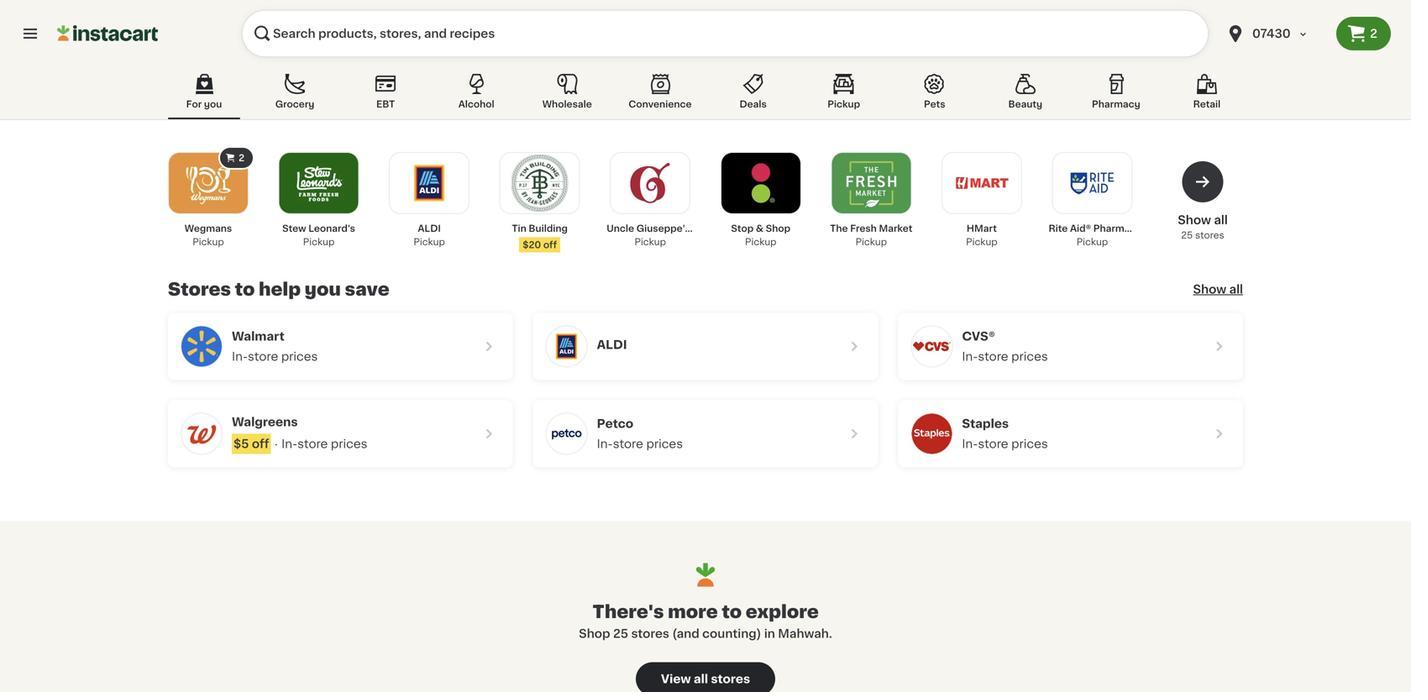 Task type: locate. For each thing, give the bounding box(es) containing it.
instacart image
[[57, 24, 158, 44]]

1 horizontal spatial to
[[722, 603, 742, 621]]

pharmacy
[[1092, 100, 1140, 109], [1093, 224, 1142, 233]]

None search field
[[242, 10, 1209, 57]]

convenience button
[[622, 71, 698, 119]]

1 vertical spatial to
[[722, 603, 742, 621]]

1 vertical spatial stores
[[631, 628, 669, 640]]

the fresh market pickup
[[830, 224, 913, 247]]

store down walgreens
[[297, 438, 328, 450]]

in- for petco in-store prices
[[597, 438, 613, 450]]

off
[[543, 240, 557, 249], [252, 438, 269, 450]]

1 vertical spatial show
[[1193, 283, 1226, 295]]

deals button
[[717, 71, 789, 119]]

pickup inside stew leonard's pickup
[[303, 237, 335, 247]]

for you button
[[168, 71, 240, 119]]

convenience
[[629, 100, 692, 109]]

pharmacy up rite aid® pharmacy image
[[1092, 100, 1140, 109]]

ebt
[[376, 100, 395, 109]]

2 button
[[1336, 17, 1391, 50]]

in- for staples in-store prices
[[962, 438, 978, 450]]

0 horizontal spatial 2
[[239, 153, 244, 163]]

shop categories tab list
[[168, 71, 1243, 119]]

in- down petco
[[597, 438, 613, 450]]

in- down walmart
[[232, 351, 248, 362]]

store down walmart
[[248, 351, 278, 362]]

0 vertical spatial pharmacy
[[1092, 100, 1140, 109]]

aldi inside aldi pickup
[[418, 224, 441, 233]]

1 vertical spatial aldi image
[[547, 326, 587, 367]]

pickup inside the rite aid® pharmacy pickup
[[1077, 237, 1108, 247]]

in- inside walmart in-store prices
[[232, 351, 248, 362]]

0 vertical spatial 2
[[1370, 28, 1378, 39]]

1 horizontal spatial shop
[[766, 224, 791, 233]]

for you
[[186, 100, 222, 109]]

tin
[[512, 224, 526, 233]]

&
[[756, 224, 764, 233]]

0 vertical spatial show
[[1178, 214, 1211, 226]]

prices inside cvs® in-store prices
[[1011, 351, 1048, 362]]

off down building
[[543, 240, 557, 249]]

1 vertical spatial shop
[[579, 628, 610, 640]]

prices inside petco in-store prices
[[646, 438, 683, 450]]

1 horizontal spatial aldi image
[[547, 326, 587, 367]]

stores inside there's more to explore shop 25 stores (and counting) in mahwah.
[[631, 628, 669, 640]]

0 horizontal spatial all
[[694, 673, 708, 685]]

1 vertical spatial pharmacy
[[1093, 224, 1142, 233]]

market
[[879, 224, 913, 233]]

0 vertical spatial shop
[[766, 224, 791, 233]]

0 vertical spatial all
[[1214, 214, 1228, 226]]

show all
[[1193, 283, 1243, 295]]

07430
[[1252, 28, 1291, 39]]

fresh
[[850, 224, 877, 233]]

1 vertical spatial 25
[[613, 628, 628, 640]]

store for cvs®
[[978, 351, 1008, 362]]

uncle giuseppe's marketplace pickup
[[607, 224, 752, 247]]

rite aid® pharmacy image
[[1064, 155, 1121, 212]]

0 vertical spatial 25
[[1181, 231, 1193, 240]]

25 inside there's more to explore shop 25 stores (and counting) in mahwah.
[[613, 628, 628, 640]]

1 vertical spatial 2
[[239, 153, 244, 163]]

stores inside 'button'
[[711, 673, 750, 685]]

tin building $20 off
[[512, 224, 568, 249]]

show down show all 25 stores
[[1193, 283, 1226, 295]]

show inside show all 25 stores
[[1178, 214, 1211, 226]]

prices
[[281, 351, 318, 362], [1011, 351, 1048, 362], [331, 438, 368, 450], [646, 438, 683, 450], [1011, 438, 1048, 450]]

2 inside button
[[1370, 28, 1378, 39]]

all for show all
[[1229, 283, 1243, 295]]

2 horizontal spatial all
[[1229, 283, 1243, 295]]

all inside 'button'
[[694, 673, 708, 685]]

0 vertical spatial aldi
[[418, 224, 441, 233]]

rite aid® pharmacy pickup
[[1049, 224, 1142, 247]]

prices inside staples in-store prices
[[1011, 438, 1048, 450]]

in- inside staples in-store prices
[[962, 438, 978, 450]]

alcohol button
[[440, 71, 513, 119]]

1 horizontal spatial stores
[[711, 673, 750, 685]]

ebt button
[[350, 71, 422, 119]]

in- inside cvs® in-store prices
[[962, 351, 978, 362]]

show inside popup button
[[1193, 283, 1226, 295]]

$5
[[234, 438, 249, 450]]

walmart
[[232, 331, 285, 342]]

07430 button
[[1226, 10, 1326, 57]]

stores
[[1195, 231, 1224, 240], [631, 628, 669, 640], [711, 673, 750, 685]]

stores
[[168, 281, 231, 298]]

2 vertical spatial stores
[[711, 673, 750, 685]]

1 vertical spatial aldi
[[597, 339, 627, 351]]

staples in-store prices
[[962, 418, 1048, 450]]

show up show all
[[1178, 214, 1211, 226]]

store down petco
[[613, 438, 643, 450]]

to
[[235, 281, 255, 298], [722, 603, 742, 621]]

retail
[[1193, 100, 1221, 109]]

0 vertical spatial you
[[204, 100, 222, 109]]

store inside cvs® in-store prices
[[978, 351, 1008, 362]]

0 horizontal spatial to
[[235, 281, 255, 298]]

beauty
[[1008, 100, 1043, 109]]

pickup
[[828, 100, 860, 109], [193, 237, 224, 247], [303, 237, 335, 247], [414, 237, 445, 247], [635, 237, 666, 247], [745, 237, 777, 247], [856, 237, 887, 247], [966, 237, 998, 247], [1077, 237, 1108, 247]]

off inside tin building $20 off
[[543, 240, 557, 249]]

store for walmart
[[248, 351, 278, 362]]

shop right &
[[766, 224, 791, 233]]

walgreens
[[232, 416, 298, 428]]

pharmacy right aid®
[[1093, 224, 1142, 233]]

store inside walmart in-store prices
[[248, 351, 278, 362]]

0 vertical spatial stores
[[1195, 231, 1224, 240]]

aldi image
[[401, 155, 458, 212], [547, 326, 587, 367]]

0 horizontal spatial you
[[204, 100, 222, 109]]

0 horizontal spatial 25
[[613, 628, 628, 640]]

0 horizontal spatial off
[[252, 438, 269, 450]]

stores down there's
[[631, 628, 669, 640]]

2 vertical spatial all
[[694, 673, 708, 685]]

1 horizontal spatial all
[[1214, 214, 1228, 226]]

store down staples
[[978, 438, 1008, 450]]

in- down cvs®
[[962, 351, 978, 362]]

(and
[[672, 628, 699, 640]]

0 horizontal spatial aldi image
[[401, 155, 458, 212]]

to left help
[[235, 281, 255, 298]]

marketplace
[[692, 224, 752, 233]]

in- inside petco in-store prices
[[597, 438, 613, 450]]

petco image
[[547, 414, 587, 454]]

aldi
[[418, 224, 441, 233], [597, 339, 627, 351]]

1 horizontal spatial 2
[[1370, 28, 1378, 39]]

aldi for aldi pickup
[[418, 224, 441, 233]]

0 horizontal spatial aldi
[[418, 224, 441, 233]]

07430 button
[[1215, 10, 1336, 57]]

1 vertical spatial all
[[1229, 283, 1243, 295]]

Search field
[[242, 10, 1209, 57]]

all
[[1214, 214, 1228, 226], [1229, 283, 1243, 295], [694, 673, 708, 685]]

$20
[[523, 240, 541, 249]]

25
[[1181, 231, 1193, 240], [613, 628, 628, 640]]

all inside show all 25 stores
[[1214, 214, 1228, 226]]

0 horizontal spatial shop
[[579, 628, 610, 640]]

0 horizontal spatial stores
[[631, 628, 669, 640]]

stop
[[731, 224, 754, 233]]

1 horizontal spatial 25
[[1181, 231, 1193, 240]]

store down cvs®
[[978, 351, 1008, 362]]

store inside petco in-store prices
[[613, 438, 643, 450]]

2
[[1370, 28, 1378, 39], [239, 153, 244, 163]]

0 vertical spatial off
[[543, 240, 557, 249]]

you right help
[[305, 281, 341, 298]]

0 vertical spatial aldi image
[[401, 155, 458, 212]]

shop inside stop & shop pickup
[[766, 224, 791, 233]]

in- down walgreens
[[281, 438, 297, 450]]

store
[[248, 351, 278, 362], [978, 351, 1008, 362], [297, 438, 328, 450], [613, 438, 643, 450], [978, 438, 1008, 450]]

wholesale
[[542, 100, 592, 109]]

all inside popup button
[[1229, 283, 1243, 295]]

stores up show all
[[1195, 231, 1224, 240]]

cvs®
[[962, 331, 995, 342]]

building
[[529, 224, 568, 233]]

off right $5
[[252, 438, 269, 450]]

wegmans image
[[180, 155, 237, 212]]

shop down there's
[[579, 628, 610, 640]]

mahwah.
[[778, 628, 832, 640]]

in- down staples
[[962, 438, 978, 450]]

wegmans
[[185, 224, 232, 233]]

1 horizontal spatial you
[[305, 281, 341, 298]]

prices inside walmart in-store prices
[[281, 351, 318, 362]]

aldi pickup
[[414, 224, 445, 247]]

aldi link
[[533, 313, 878, 380]]

store inside staples in-store prices
[[978, 438, 1008, 450]]

in-
[[232, 351, 248, 362], [962, 351, 978, 362], [281, 438, 297, 450], [597, 438, 613, 450], [962, 438, 978, 450]]

store for staples
[[978, 438, 1008, 450]]

store for petco
[[613, 438, 643, 450]]

stores down the counting)
[[711, 673, 750, 685]]

beauty button
[[989, 71, 1062, 119]]

1 horizontal spatial aldi
[[597, 339, 627, 351]]

1 horizontal spatial off
[[543, 240, 557, 249]]

for
[[186, 100, 202, 109]]

0 vertical spatial to
[[235, 281, 255, 298]]

you right for
[[204, 100, 222, 109]]

you
[[204, 100, 222, 109], [305, 281, 341, 298]]

stop & shop image
[[732, 155, 789, 212]]

2 horizontal spatial stores
[[1195, 231, 1224, 240]]

shop
[[766, 224, 791, 233], [579, 628, 610, 640]]

to up the counting)
[[722, 603, 742, 621]]

1 vertical spatial you
[[305, 281, 341, 298]]

hmart
[[967, 224, 997, 233]]

you inside "button"
[[204, 100, 222, 109]]

alcohol
[[458, 100, 494, 109]]

petco
[[597, 418, 634, 430]]

show
[[1178, 214, 1211, 226], [1193, 283, 1226, 295]]

there's
[[592, 603, 664, 621]]



Task type: describe. For each thing, give the bounding box(es) containing it.
aid®
[[1070, 224, 1091, 233]]

staples
[[962, 418, 1009, 430]]

pickup button
[[808, 71, 880, 119]]

to inside tab panel
[[235, 281, 255, 298]]

stores to help you save tab panel
[[160, 146, 1252, 467]]

show all button
[[1193, 281, 1243, 298]]

show for show all 25 stores
[[1178, 214, 1211, 226]]

pickup inside uncle giuseppe's marketplace pickup
[[635, 237, 666, 247]]

shop inside there's more to explore shop 25 stores (and counting) in mahwah.
[[579, 628, 610, 640]]

hmart pickup
[[966, 224, 998, 247]]

show for show all
[[1193, 283, 1226, 295]]

grocery
[[275, 100, 314, 109]]

pickup inside wegmans pickup
[[193, 237, 224, 247]]

pharmacy inside button
[[1092, 100, 1140, 109]]

tin building image
[[511, 155, 568, 212]]

pickup inside stop & shop pickup
[[745, 237, 777, 247]]

2 inside stores to help you save tab panel
[[239, 153, 244, 163]]

stew leonard's image
[[290, 155, 347, 212]]

there's more to explore shop 25 stores (and counting) in mahwah.
[[579, 603, 832, 640]]

cvs® image
[[912, 326, 952, 367]]

25 inside show all 25 stores
[[1181, 231, 1193, 240]]

prices for petco in-store prices
[[646, 438, 683, 450]]

the
[[830, 224, 848, 233]]

all for view all stores
[[694, 673, 708, 685]]

staples image
[[912, 414, 952, 454]]

prices for cvs® in-store prices
[[1011, 351, 1048, 362]]

deals
[[740, 100, 767, 109]]

cvs® in-store prices
[[962, 331, 1048, 362]]

pharmacy button
[[1080, 71, 1152, 119]]

counting)
[[702, 628, 761, 640]]

view all stores
[[661, 673, 750, 685]]

you inside tab panel
[[305, 281, 341, 298]]

pickup inside the fresh market pickup
[[856, 237, 887, 247]]

hmart image
[[953, 155, 1010, 212]]

rite
[[1049, 224, 1068, 233]]

stop & shop pickup
[[731, 224, 791, 247]]

help
[[259, 281, 301, 298]]

stew
[[282, 224, 306, 233]]

to inside there's more to explore shop 25 stores (and counting) in mahwah.
[[722, 603, 742, 621]]

view all stores link
[[636, 662, 775, 692]]

prices for walmart in-store prices
[[281, 351, 318, 362]]

in
[[764, 628, 775, 640]]

uncle
[[607, 224, 634, 233]]

show all 25 stores
[[1178, 214, 1228, 240]]

1 vertical spatial off
[[252, 438, 269, 450]]

in- for cvs® in-store prices
[[962, 351, 978, 362]]

wholesale button
[[531, 71, 603, 119]]

wegmans pickup
[[185, 224, 232, 247]]

pickup inside button
[[828, 100, 860, 109]]

grocery button
[[259, 71, 331, 119]]

the fresh market image
[[843, 155, 900, 212]]

giuseppe's
[[636, 224, 690, 233]]

walgreens image
[[181, 414, 222, 454]]

in- for walmart in-store prices
[[232, 351, 248, 362]]

aldi for aldi
[[597, 339, 627, 351]]

pharmacy inside the rite aid® pharmacy pickup
[[1093, 224, 1142, 233]]

explore
[[746, 603, 819, 621]]

petco in-store prices
[[597, 418, 683, 450]]

view all stores button
[[636, 662, 775, 692]]

in-store prices
[[281, 438, 368, 450]]

$5 off
[[234, 438, 269, 450]]

leonard's
[[308, 224, 355, 233]]

stew leonard's pickup
[[282, 224, 355, 247]]

view
[[661, 673, 691, 685]]

stores to help you save
[[168, 281, 389, 298]]

prices for staples in-store prices
[[1011, 438, 1048, 450]]

stores inside show all 25 stores
[[1195, 231, 1224, 240]]

retail button
[[1171, 71, 1243, 119]]

save
[[345, 281, 389, 298]]

uncle giuseppe's marketplace image
[[622, 155, 679, 212]]

walmart image
[[181, 326, 222, 367]]

pets button
[[899, 71, 971, 119]]

all for show all 25 stores
[[1214, 214, 1228, 226]]

more
[[668, 603, 718, 621]]

aldi image inside aldi link
[[547, 326, 587, 367]]

walmart in-store prices
[[232, 331, 318, 362]]

pets
[[924, 100, 945, 109]]



Task type: vqa. For each thing, say whether or not it's contained in the screenshot.
Pharmacy button
yes



